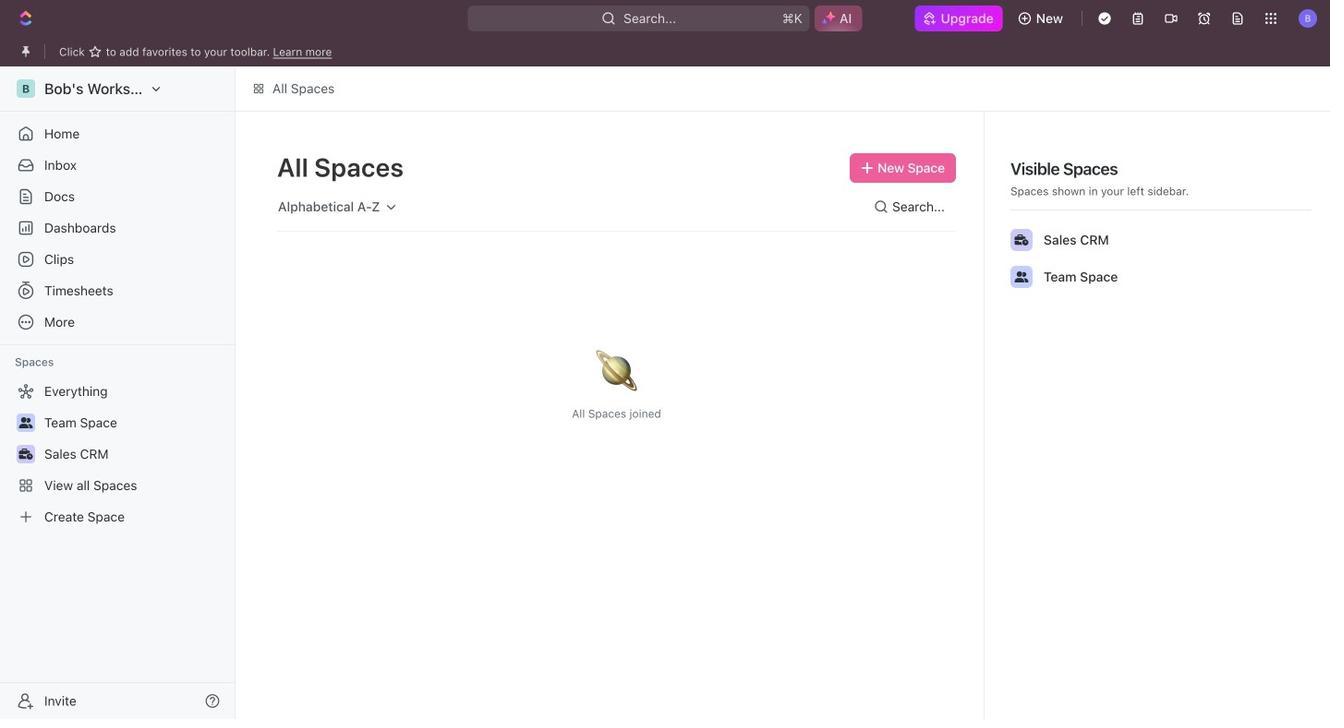Task type: locate. For each thing, give the bounding box(es) containing it.
0 horizontal spatial business time image
[[19, 449, 33, 460]]

0 vertical spatial user group image
[[1015, 272, 1029, 283]]

user group image
[[1015, 272, 1029, 283], [19, 418, 33, 429]]

1 horizontal spatial business time image
[[1015, 235, 1029, 246]]

1 horizontal spatial user group image
[[1015, 272, 1029, 283]]

business time image
[[1015, 235, 1029, 246], [19, 449, 33, 460]]

bob's workspace, , element
[[17, 79, 35, 98]]

1 vertical spatial business time image
[[19, 449, 33, 460]]

tree
[[7, 377, 227, 532]]

1 vertical spatial user group image
[[19, 418, 33, 429]]

0 horizontal spatial user group image
[[19, 418, 33, 429]]

sidebar navigation
[[0, 67, 239, 720]]

user group image inside tree
[[19, 418, 33, 429]]



Task type: describe. For each thing, give the bounding box(es) containing it.
business time image inside tree
[[19, 449, 33, 460]]

tree inside sidebar navigation
[[7, 377, 227, 532]]

0 vertical spatial business time image
[[1015, 235, 1029, 246]]



Task type: vqa. For each thing, say whether or not it's contained in the screenshot.
lose
no



